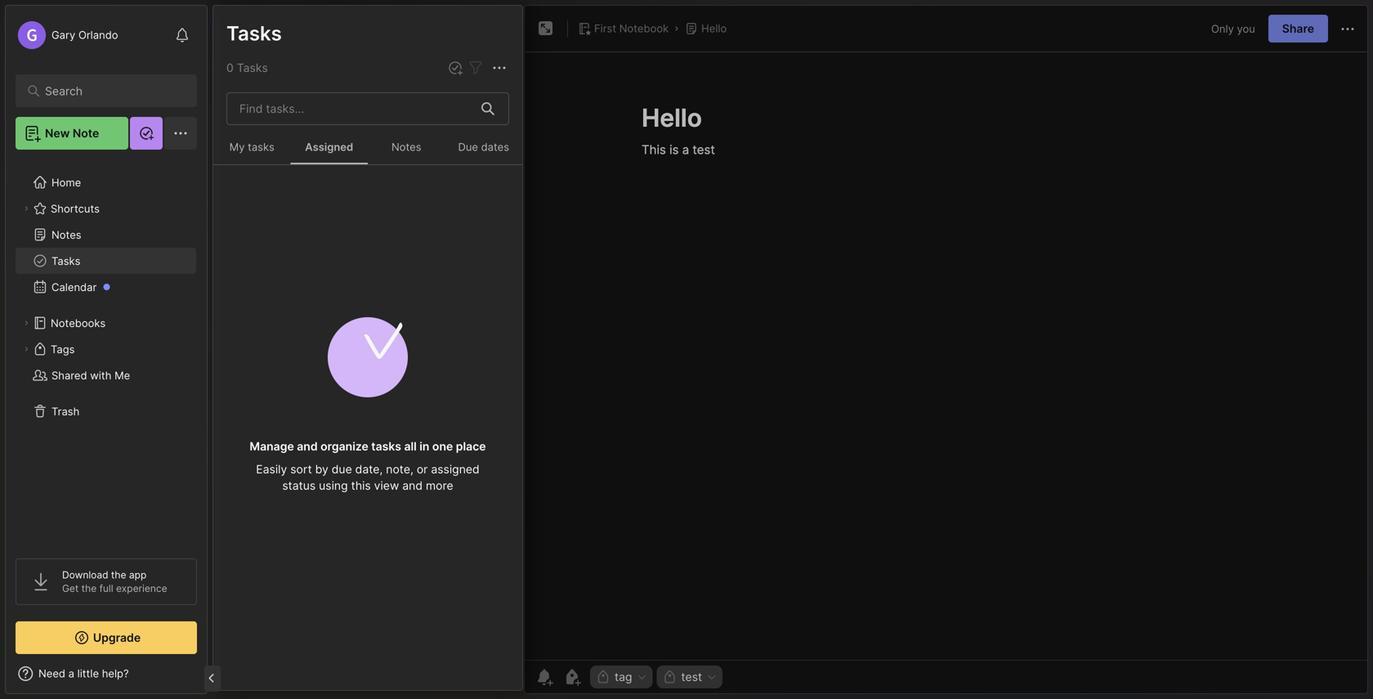 Task type: locate. For each thing, give the bounding box(es) containing it.
0 vertical spatial tasks
[[248, 141, 275, 153]]

Note Editor text field
[[525, 52, 1368, 660]]

0 vertical spatial test
[[274, 131, 293, 144]]

click to collapse image
[[206, 669, 219, 689]]

1 vertical spatial notes
[[392, 141, 422, 153]]

and inside easily sort by due date, note, or assigned status using this view and more
[[403, 479, 423, 493]]

trash link
[[16, 398, 196, 424]]

WHAT'S NEW field
[[6, 661, 207, 687]]

1 horizontal spatial tag
[[615, 670, 633, 684]]

sort
[[290, 462, 312, 476]]

0 vertical spatial a
[[265, 131, 271, 144]]

due dates
[[458, 141, 510, 153]]

tasks up the notes
[[227, 21, 282, 45]]

with
[[90, 369, 112, 382]]

a
[[265, 131, 271, 144], [68, 667, 74, 680]]

shared with me
[[52, 369, 130, 382]]

Filter tasks field
[[466, 58, 486, 78]]

notes up the notes
[[226, 20, 282, 45]]

notes
[[236, 60, 266, 74]]

notes button
[[368, 132, 445, 164]]

None search field
[[45, 81, 175, 101]]

notes inside notes "button"
[[392, 141, 422, 153]]

hello up this
[[230, 114, 256, 127]]

notes
[[226, 20, 282, 45], [392, 141, 422, 153], [52, 228, 81, 241]]

1 vertical spatial a
[[68, 667, 74, 680]]

2 vertical spatial tasks
[[52, 255, 80, 267]]

1 vertical spatial and
[[403, 479, 423, 493]]

0 vertical spatial and
[[297, 440, 318, 453]]

note window element
[[524, 5, 1369, 694]]

1 vertical spatial tag
[[615, 670, 633, 684]]

easily sort by due date, note, or assigned status using this view and more
[[256, 462, 480, 493]]

more
[[426, 479, 454, 493]]

nov 28, 2023
[[230, 155, 293, 167]]

get
[[62, 583, 79, 595]]

tasks right 0
[[237, 61, 268, 75]]

tag
[[306, 155, 321, 167], [615, 670, 633, 684]]

gary
[[52, 29, 75, 41]]

More actions and view options field
[[486, 58, 509, 78]]

first
[[595, 22, 617, 35]]

notes left due at left top
[[392, 141, 422, 153]]

0 horizontal spatial notes
[[52, 228, 81, 241]]

tasks up nov 28, 2023
[[248, 141, 275, 153]]

tag down assigned
[[306, 155, 321, 167]]

nov
[[230, 155, 248, 167]]

first notebook
[[595, 22, 669, 35]]

hello
[[702, 22, 727, 35], [230, 114, 256, 127]]

first notebook button
[[575, 17, 672, 40]]

notes down shortcuts
[[52, 228, 81, 241]]

0 horizontal spatial and
[[297, 440, 318, 453]]

0 vertical spatial hello
[[702, 22, 727, 35]]

me
[[115, 369, 130, 382]]

notes inside notes 'link'
[[52, 228, 81, 241]]

easily
[[256, 462, 287, 476]]

due dates button
[[445, 132, 523, 164]]

expand note image
[[536, 19, 556, 38]]

manage and organize tasks all in one place
[[250, 440, 486, 453]]

and up sort
[[297, 440, 318, 453]]

1 vertical spatial tasks
[[372, 440, 402, 453]]

1 horizontal spatial tasks
[[372, 440, 402, 453]]

test right tag button
[[682, 670, 703, 684]]

2 vertical spatial test
[[682, 670, 703, 684]]

test button
[[657, 666, 723, 689]]

tasks
[[227, 21, 282, 45], [237, 61, 268, 75], [52, 255, 80, 267]]

0 horizontal spatial test
[[274, 131, 293, 144]]

row group
[[213, 165, 523, 506]]

hello right notebook at the top left of the page
[[702, 22, 727, 35]]

2 horizontal spatial test
[[682, 670, 703, 684]]

new task image
[[447, 60, 464, 76]]

tasks left all
[[372, 440, 402, 453]]

using
[[319, 479, 348, 493]]

1 horizontal spatial and
[[403, 479, 423, 493]]

dates
[[481, 141, 510, 153]]

you
[[1238, 22, 1256, 35]]

0 horizontal spatial hello
[[230, 114, 256, 127]]

tag right add tag image
[[615, 670, 633, 684]]

filter tasks image
[[466, 58, 486, 78]]

0 tasks
[[227, 61, 268, 75]]

test down assigned
[[338, 155, 356, 167]]

tasks
[[248, 141, 275, 153], [372, 440, 402, 453]]

and
[[297, 440, 318, 453], [403, 479, 423, 493]]

organize
[[321, 440, 369, 453]]

0 horizontal spatial a
[[68, 667, 74, 680]]

1 horizontal spatial a
[[265, 131, 271, 144]]

1 horizontal spatial test
[[338, 155, 356, 167]]

1 vertical spatial the
[[81, 583, 97, 595]]

tags button
[[16, 336, 196, 362]]

download the app get the full experience
[[62, 569, 167, 595]]

app
[[129, 569, 147, 581]]

1 horizontal spatial notes
[[226, 20, 282, 45]]

a left "little"
[[68, 667, 74, 680]]

due
[[458, 141, 478, 153]]

note,
[[386, 462, 414, 476]]

tasks up calendar
[[52, 255, 80, 267]]

by
[[315, 462, 329, 476]]

the down the download
[[81, 583, 97, 595]]

test
[[274, 131, 293, 144], [338, 155, 356, 167], [682, 670, 703, 684]]

the up full
[[111, 569, 126, 581]]

2 vertical spatial notes
[[52, 228, 81, 241]]

all
[[404, 440, 417, 453]]

the
[[111, 569, 126, 581], [81, 583, 97, 595]]

expand notebooks image
[[21, 318, 31, 328]]

0 vertical spatial notes
[[226, 20, 282, 45]]

shortcuts button
[[16, 195, 196, 222]]

1 horizontal spatial hello
[[702, 22, 727, 35]]

my tasks button
[[213, 132, 291, 164]]

download
[[62, 569, 108, 581]]

tasks inside row group
[[372, 440, 402, 453]]

need
[[38, 667, 65, 680]]

shared
[[52, 369, 87, 382]]

2 horizontal spatial notes
[[392, 141, 422, 153]]

tree containing home
[[6, 159, 207, 544]]

Find tasks… text field
[[230, 95, 472, 122]]

test up 2023
[[274, 131, 293, 144]]

assigned
[[431, 462, 480, 476]]

my
[[230, 141, 245, 153]]

0 vertical spatial tag
[[306, 155, 321, 167]]

a right is
[[265, 131, 271, 144]]

tree
[[6, 159, 207, 544]]

0 horizontal spatial tasks
[[248, 141, 275, 153]]

and down or
[[403, 479, 423, 493]]

1 horizontal spatial the
[[111, 569, 126, 581]]

add a reminder image
[[535, 667, 554, 687]]

0 vertical spatial tasks
[[227, 21, 282, 45]]

notebook
[[620, 22, 669, 35]]



Task type: vqa. For each thing, say whether or not it's contained in the screenshot.
full
yes



Task type: describe. For each thing, give the bounding box(es) containing it.
tag inside button
[[615, 670, 633, 684]]

one
[[433, 440, 453, 453]]

help?
[[102, 667, 129, 680]]

2 notes
[[226, 60, 266, 74]]

date,
[[355, 462, 383, 476]]

share
[[1283, 22, 1315, 36]]

manage
[[250, 440, 294, 453]]

2
[[226, 60, 233, 74]]

notebooks link
[[16, 310, 196, 336]]

full
[[99, 583, 113, 595]]

calendar button
[[16, 274, 196, 300]]

this is a test
[[230, 131, 293, 144]]

or
[[417, 462, 428, 476]]

1 vertical spatial tasks
[[237, 61, 268, 75]]

share button
[[1269, 15, 1329, 43]]

tags
[[51, 343, 75, 356]]

new note
[[45, 126, 99, 140]]

0 vertical spatial the
[[111, 569, 126, 581]]

tasks inside button
[[248, 141, 275, 153]]

shortcuts
[[51, 202, 100, 215]]

home
[[52, 176, 81, 189]]

Search text field
[[45, 83, 175, 99]]

Account field
[[16, 19, 118, 52]]

status
[[282, 479, 316, 493]]

tree inside main element
[[6, 159, 207, 544]]

main element
[[0, 0, 213, 699]]

due
[[332, 462, 352, 476]]

home link
[[16, 169, 197, 195]]

expand tags image
[[21, 344, 31, 354]]

notebooks
[[51, 317, 106, 329]]

assigned
[[305, 141, 353, 153]]

experience
[[116, 583, 167, 595]]

this
[[230, 131, 251, 144]]

tag button
[[590, 666, 653, 689]]

little
[[77, 667, 99, 680]]

upgrade button
[[16, 622, 197, 654]]

more actions and view options image
[[490, 58, 509, 78]]

trash
[[52, 405, 80, 418]]

row group containing manage and organize tasks all in one place
[[213, 165, 523, 506]]

hello inside button
[[702, 22, 727, 35]]

0 horizontal spatial the
[[81, 583, 97, 595]]

1 vertical spatial test
[[338, 155, 356, 167]]

only you
[[1212, 22, 1256, 35]]

test inside button
[[682, 670, 703, 684]]

notes link
[[16, 222, 196, 248]]

tasks button
[[16, 248, 196, 274]]

a inside field
[[68, 667, 74, 680]]

need a little help?
[[38, 667, 129, 680]]

2023
[[268, 155, 293, 167]]

shared with me link
[[16, 362, 196, 388]]

new
[[45, 126, 70, 140]]

place
[[456, 440, 486, 453]]

tasks inside tasks button
[[52, 255, 80, 267]]

0 horizontal spatial tag
[[306, 155, 321, 167]]

28,
[[251, 155, 266, 167]]

none search field inside main element
[[45, 81, 175, 101]]

assigned button
[[291, 132, 368, 164]]

only
[[1212, 22, 1235, 35]]

add tag image
[[563, 667, 582, 687]]

hello button
[[682, 17, 731, 40]]

orlando
[[78, 29, 118, 41]]

0
[[227, 61, 234, 75]]

calendar
[[52, 281, 97, 293]]

this
[[351, 479, 371, 493]]

view
[[374, 479, 399, 493]]

my tasks
[[230, 141, 275, 153]]

upgrade
[[93, 631, 141, 645]]

1 vertical spatial hello
[[230, 114, 256, 127]]

gary orlando
[[52, 29, 118, 41]]

note
[[73, 126, 99, 140]]

is
[[254, 131, 262, 144]]

in
[[420, 440, 430, 453]]



